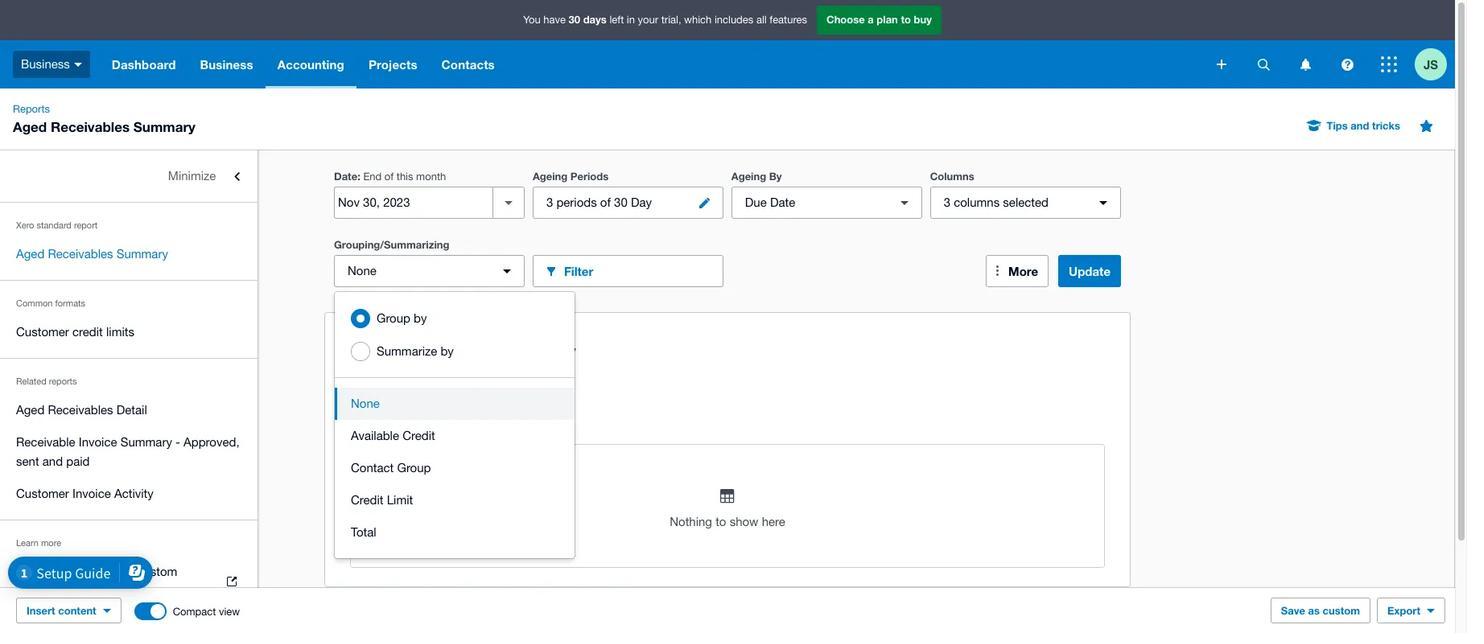 Task type: locate. For each thing, give the bounding box(es) containing it.
credit inside button
[[351, 494, 384, 507]]

choose a plan to buy
[[827, 13, 932, 26]]

ageing left by
[[732, 170, 767, 183]]

1 vertical spatial by
[[441, 345, 454, 358]]

have
[[544, 14, 566, 26]]

2 horizontal spatial ageing
[[732, 170, 767, 183]]

more
[[41, 539, 61, 548]]

3 inside button
[[547, 196, 553, 209]]

invoice for customer
[[72, 487, 111, 501]]

reports link
[[6, 101, 56, 118]]

0 vertical spatial custom
[[137, 565, 177, 579]]

banner
[[0, 0, 1456, 89]]

30 inside 3 periods of 30 day button
[[614, 196, 628, 209]]

-
[[176, 436, 180, 449]]

0 horizontal spatial credit
[[351, 494, 384, 507]]

2 vertical spatial of
[[368, 396, 379, 410]]

0 vertical spatial none
[[348, 264, 377, 278]]

customer down common formats
[[16, 325, 69, 339]]

0 horizontal spatial date
[[334, 170, 358, 183]]

of right "as"
[[368, 396, 379, 410]]

receivables inside aged receivables summary link
[[48, 247, 113, 261]]

0 horizontal spatial custom
[[137, 565, 177, 579]]

2 horizontal spatial by
[[441, 345, 454, 358]]

date left end
[[334, 170, 358, 183]]

and down receivable
[[42, 455, 63, 469]]

navigation
[[100, 40, 1206, 89]]

svg image
[[1382, 56, 1398, 72], [1258, 58, 1270, 70], [1342, 58, 1354, 70]]

0 horizontal spatial report
[[16, 585, 48, 598]]

0 vertical spatial aged
[[13, 118, 47, 135]]

none inside button
[[351, 397, 380, 411]]

a right 'create' at the bottom left of page
[[127, 565, 134, 579]]

1 horizontal spatial of
[[385, 171, 394, 183]]

invoice inside 'link'
[[72, 487, 111, 501]]

by left due
[[392, 415, 405, 429]]

0 horizontal spatial by
[[392, 415, 405, 429]]

list box
[[335, 292, 575, 559]]

invoice up paid at the bottom left
[[79, 436, 117, 449]]

0 vertical spatial group
[[377, 312, 411, 325]]

none up available
[[351, 397, 380, 411]]

by inside button
[[441, 345, 454, 358]]

2 horizontal spatial to
[[901, 13, 911, 26]]

total button
[[335, 517, 575, 549]]

0 vertical spatial invoice
[[79, 436, 117, 449]]

1 vertical spatial of
[[601, 196, 611, 209]]

left
[[610, 14, 624, 26]]

2 vertical spatial to
[[76, 565, 87, 579]]

1 vertical spatial a
[[127, 565, 134, 579]]

more button
[[986, 255, 1049, 287]]

none down grouping/summarizing
[[348, 264, 377, 278]]

compact
[[173, 606, 216, 618]]

2 vertical spatial by
[[392, 415, 405, 429]]

credit down november
[[403, 429, 435, 443]]

credit up total
[[351, 494, 384, 507]]

0 vertical spatial summary
[[134, 118, 196, 135]]

1 horizontal spatial by
[[414, 312, 427, 325]]

group inside button
[[397, 461, 431, 475]]

0 vertical spatial to
[[901, 13, 911, 26]]

none for none popup button
[[348, 264, 377, 278]]

customer inside 'link'
[[16, 487, 69, 501]]

3 down columns
[[944, 196, 951, 209]]

learn left more at left
[[16, 539, 39, 548]]

Select end date field
[[335, 188, 493, 218]]

of
[[385, 171, 394, 183], [601, 196, 611, 209], [368, 396, 379, 410]]

receivables down reports
[[48, 403, 113, 417]]

of left this
[[385, 171, 394, 183]]

1 vertical spatial report
[[16, 585, 48, 598]]

credit
[[403, 429, 435, 443], [351, 494, 384, 507]]

navigation containing dashboard
[[100, 40, 1206, 89]]

credit limit
[[351, 494, 413, 507]]

1 vertical spatial aged
[[16, 247, 45, 261]]

1 vertical spatial receivables
[[48, 247, 113, 261]]

0 horizontal spatial business
[[21, 57, 70, 71]]

features
[[770, 14, 808, 26]]

view
[[219, 606, 240, 618]]

navigation inside banner
[[100, 40, 1206, 89]]

2 vertical spatial receivables
[[48, 403, 113, 417]]

summary up the minimize
[[134, 118, 196, 135]]

1 horizontal spatial ageing
[[533, 170, 568, 183]]

group up limit
[[397, 461, 431, 475]]

0 horizontal spatial ageing
[[351, 415, 389, 429]]

1 vertical spatial date
[[770, 196, 796, 209]]

learn
[[16, 539, 39, 548], [16, 565, 47, 579]]

export button
[[1378, 598, 1446, 624]]

receivables inside aged receivables detail link
[[48, 403, 113, 417]]

a inside 'learn how to create a custom report'
[[127, 565, 134, 579]]

1 horizontal spatial custom
[[1323, 605, 1361, 618]]

1 horizontal spatial and
[[1351, 119, 1370, 132]]

receivables
[[51, 118, 130, 135], [48, 247, 113, 261], [48, 403, 113, 417]]

a inside banner
[[868, 13, 874, 26]]

0 horizontal spatial a
[[127, 565, 134, 579]]

2 horizontal spatial of
[[601, 196, 611, 209]]

1 vertical spatial invoice
[[72, 487, 111, 501]]

date
[[432, 415, 456, 429]]

aged receivables summary link
[[0, 238, 258, 271]]

update
[[1069, 264, 1111, 279]]

learn inside 'learn how to create a custom report'
[[16, 565, 47, 579]]

aged receivables detail
[[16, 403, 147, 417]]

of for 3 periods of 30 day
[[601, 196, 611, 209]]

1 horizontal spatial 3
[[944, 196, 951, 209]]

custom inside button
[[1323, 605, 1361, 618]]

none inside popup button
[[348, 264, 377, 278]]

summary left - in the left bottom of the page
[[121, 436, 172, 449]]

accounting button
[[265, 40, 357, 89]]

0 horizontal spatial 30
[[569, 13, 581, 26]]

30 right have at the top of the page
[[569, 13, 581, 26]]

minimize
[[168, 169, 216, 183]]

2 vertical spatial summary
[[121, 436, 172, 449]]

0 vertical spatial by
[[414, 312, 427, 325]]

receivables down reports link
[[51, 118, 130, 135]]

sent
[[16, 455, 39, 469]]

accounting
[[278, 57, 345, 72]]

aged inside reports aged receivables summary
[[13, 118, 47, 135]]

custom inside 'learn how to create a custom report'
[[137, 565, 177, 579]]

by for group by
[[414, 312, 427, 325]]

1 vertical spatial custom
[[1323, 605, 1361, 618]]

0 vertical spatial receivables
[[51, 118, 130, 135]]

november
[[382, 396, 438, 410]]

1 horizontal spatial 30
[[614, 196, 628, 209]]

aged down related
[[16, 403, 45, 417]]

summary inside receivable invoice summary - approved, sent and paid
[[121, 436, 172, 449]]

1 horizontal spatial date
[[770, 196, 796, 209]]

group
[[377, 312, 411, 325], [397, 461, 431, 475]]

which
[[684, 14, 712, 26]]

1 vertical spatial to
[[716, 515, 727, 529]]

ageing for ageing periods
[[533, 170, 568, 183]]

group
[[335, 292, 575, 559]]

1 vertical spatial customer
[[16, 487, 69, 501]]

ageing
[[533, 170, 568, 183], [732, 170, 767, 183], [351, 415, 389, 429]]

group by
[[377, 312, 427, 325]]

of for business as of november 30, 2023 ageing by due date
[[368, 396, 379, 410]]

custom right as
[[1323, 605, 1361, 618]]

2 learn from the top
[[16, 565, 47, 579]]

learn how to create a custom report link
[[0, 556, 258, 608]]

month
[[416, 171, 446, 183]]

credit limit button
[[335, 485, 575, 517]]

0 vertical spatial of
[[385, 171, 394, 183]]

date
[[334, 170, 358, 183], [770, 196, 796, 209]]

to right how
[[76, 565, 87, 579]]

tricks
[[1373, 119, 1401, 132]]

approved,
[[184, 436, 240, 449]]

ageing for ageing by
[[732, 170, 767, 183]]

report
[[74, 221, 98, 230], [16, 585, 48, 598]]

ageing up periods
[[533, 170, 568, 183]]

ageing by
[[732, 170, 782, 183]]

by down group by button
[[441, 345, 454, 358]]

1 customer from the top
[[16, 325, 69, 339]]

due
[[409, 415, 429, 429]]

0 vertical spatial learn
[[16, 539, 39, 548]]

invoice inside receivable invoice summary - approved, sent and paid
[[79, 436, 117, 449]]

0 horizontal spatial 3
[[547, 196, 553, 209]]

of inside button
[[601, 196, 611, 209]]

by inside button
[[414, 312, 427, 325]]

aged down reports link
[[13, 118, 47, 135]]

summary inside reports aged receivables summary
[[134, 118, 196, 135]]

2023
[[462, 396, 489, 410]]

report up "aged receivables summary"
[[74, 221, 98, 230]]

report inside 'learn how to create a custom report'
[[16, 585, 48, 598]]

to inside banner
[[901, 13, 911, 26]]

1 vertical spatial learn
[[16, 565, 47, 579]]

0 vertical spatial credit
[[403, 429, 435, 443]]

ageing inside business as of november 30, 2023 ageing by due date
[[351, 415, 389, 429]]

group containing group by
[[335, 292, 575, 559]]

2 3 from the left
[[944, 196, 951, 209]]

compact view
[[173, 606, 240, 618]]

0 horizontal spatial svg image
[[74, 63, 82, 67]]

contact group button
[[335, 452, 575, 485]]

to left 'show'
[[716, 515, 727, 529]]

1 vertical spatial 30
[[614, 196, 628, 209]]

receivable
[[16, 436, 75, 449]]

of inside business as of november 30, 2023 ageing by due date
[[368, 396, 379, 410]]

1 horizontal spatial to
[[716, 515, 727, 529]]

and right tips
[[1351, 119, 1370, 132]]

1 vertical spatial credit
[[351, 494, 384, 507]]

1 horizontal spatial credit
[[403, 429, 435, 443]]

1 horizontal spatial a
[[868, 13, 874, 26]]

0 vertical spatial customer
[[16, 325, 69, 339]]

limit
[[387, 494, 413, 507]]

aged down the xero
[[16, 247, 45, 261]]

business as of november 30, 2023 ageing by due date
[[351, 377, 489, 429]]

report up insert
[[16, 585, 48, 598]]

receivable invoice summary - approved, sent and paid
[[16, 436, 240, 469]]

related reports
[[16, 377, 77, 386]]

reports
[[49, 377, 77, 386]]

a
[[868, 13, 874, 26], [127, 565, 134, 579]]

available credit
[[351, 429, 435, 443]]

2 customer from the top
[[16, 487, 69, 501]]

summarize by button
[[335, 335, 575, 368]]

business inside business as of november 30, 2023 ageing by due date
[[351, 377, 400, 390]]

aged receivables detail link
[[0, 395, 258, 427]]

0 vertical spatial 30
[[569, 13, 581, 26]]

learn down learn more
[[16, 565, 47, 579]]

0 vertical spatial report
[[74, 221, 98, 230]]

invoice down paid at the bottom left
[[72, 487, 111, 501]]

insert
[[27, 605, 55, 618]]

:
[[358, 170, 361, 183]]

1 3 from the left
[[547, 196, 553, 209]]

0 horizontal spatial of
[[368, 396, 379, 410]]

1 vertical spatial none
[[351, 397, 380, 411]]

reports
[[13, 103, 50, 115]]

1 vertical spatial summary
[[117, 247, 168, 261]]

learn more
[[16, 539, 61, 548]]

ageing down "as"
[[351, 415, 389, 429]]

receivables down the "xero standard report"
[[48, 247, 113, 261]]

3
[[547, 196, 553, 209], [944, 196, 951, 209]]

1 learn from the top
[[16, 539, 39, 548]]

aged receivables summary
[[16, 247, 168, 261]]

group up summarize
[[377, 312, 411, 325]]

30 left day
[[614, 196, 628, 209]]

a left 'plan'
[[868, 13, 874, 26]]

none button
[[335, 388, 575, 420]]

3 for 3 columns selected
[[944, 196, 951, 209]]

date right due
[[770, 196, 796, 209]]

customer down sent
[[16, 487, 69, 501]]

0 horizontal spatial and
[[42, 455, 63, 469]]

list box containing group by
[[335, 292, 575, 559]]

tips and tricks button
[[1298, 113, 1411, 138]]

Report title field
[[346, 333, 1098, 370]]

0 vertical spatial and
[[1351, 119, 1370, 132]]

1 vertical spatial and
[[42, 455, 63, 469]]

3 periods of 30 day
[[547, 196, 652, 209]]

svg image
[[1301, 58, 1311, 70], [1217, 60, 1227, 69], [74, 63, 82, 67]]

2 horizontal spatial svg image
[[1382, 56, 1398, 72]]

custom
[[137, 565, 177, 579], [1323, 605, 1361, 618]]

due date button
[[732, 187, 922, 219]]

contact
[[351, 461, 394, 475]]

days
[[583, 13, 607, 26]]

by up summarize by
[[414, 312, 427, 325]]

you have 30 days left in your trial, which includes all features
[[523, 13, 808, 26]]

2 horizontal spatial business
[[351, 377, 400, 390]]

custom right 'create' at the bottom left of page
[[137, 565, 177, 579]]

date inside 'popup button'
[[770, 196, 796, 209]]

1 vertical spatial group
[[397, 461, 431, 475]]

3 left periods
[[547, 196, 553, 209]]

30
[[569, 13, 581, 26], [614, 196, 628, 209]]

0 vertical spatial a
[[868, 13, 874, 26]]

buy
[[914, 13, 932, 26]]

summary down minimize "button"
[[117, 247, 168, 261]]

detail
[[117, 403, 147, 417]]

2 vertical spatial aged
[[16, 403, 45, 417]]

by
[[414, 312, 427, 325], [441, 345, 454, 358], [392, 415, 405, 429]]

by
[[769, 170, 782, 183]]

of right periods
[[601, 196, 611, 209]]

to left buy
[[901, 13, 911, 26]]

0 horizontal spatial to
[[76, 565, 87, 579]]

1 horizontal spatial business
[[200, 57, 253, 72]]



Task type: vqa. For each thing, say whether or not it's contained in the screenshot.
GROUP BY STAFF
no



Task type: describe. For each thing, give the bounding box(es) containing it.
dashboard link
[[100, 40, 188, 89]]

insert content button
[[16, 598, 121, 624]]

customer invoice activity
[[16, 487, 154, 501]]

aged for aged receivables summary
[[16, 247, 45, 261]]

and inside receivable invoice summary - approved, sent and paid
[[42, 455, 63, 469]]

30,
[[442, 396, 458, 410]]

customer invoice activity link
[[0, 478, 258, 510]]

xero standard report
[[16, 221, 98, 230]]

in
[[627, 14, 635, 26]]

contacts button
[[430, 40, 507, 89]]

includes
[[715, 14, 754, 26]]

dashboard
[[112, 57, 176, 72]]

common
[[16, 299, 53, 308]]

0 horizontal spatial svg image
[[1258, 58, 1270, 70]]

of inside date : end of this month
[[385, 171, 394, 183]]

1 horizontal spatial svg image
[[1342, 58, 1354, 70]]

this
[[397, 171, 413, 183]]

banner containing js
[[0, 0, 1456, 89]]

js
[[1424, 57, 1439, 71]]

none button
[[334, 255, 525, 287]]

as
[[1309, 605, 1320, 618]]

1 horizontal spatial report
[[74, 221, 98, 230]]

common formats
[[16, 299, 85, 308]]

available credit button
[[335, 420, 575, 452]]

nothing
[[670, 515, 713, 529]]

periods
[[571, 170, 609, 183]]

date : end of this month
[[334, 170, 446, 183]]

list of convenience dates image
[[493, 187, 525, 219]]

export
[[1388, 605, 1421, 618]]

business inside dropdown button
[[200, 57, 253, 72]]

columns
[[930, 170, 975, 183]]

show
[[730, 515, 759, 529]]

due
[[745, 196, 767, 209]]

grouping/summarizing
[[334, 238, 450, 251]]

ageing periods
[[533, 170, 609, 183]]

by inside business as of november 30, 2023 ageing by due date
[[392, 415, 405, 429]]

selected
[[1003, 196, 1049, 209]]

tips
[[1327, 119, 1348, 132]]

receivables for detail
[[48, 403, 113, 417]]

credit inside the available credit button
[[403, 429, 435, 443]]

business button
[[188, 40, 265, 89]]

summarize
[[377, 345, 437, 358]]

filter button
[[533, 255, 724, 287]]

3 periods of 30 day button
[[533, 187, 724, 219]]

nothing to show here
[[670, 515, 786, 529]]

content
[[58, 605, 96, 618]]

trial,
[[662, 14, 682, 26]]

summarize by
[[377, 345, 454, 358]]

group by button
[[335, 302, 575, 335]]

3 for 3 periods of 30 day
[[547, 196, 553, 209]]

none for none button
[[351, 397, 380, 411]]

learn for learn how to create a custom report
[[16, 565, 47, 579]]

as
[[351, 396, 365, 410]]

receivables inside reports aged receivables summary
[[51, 118, 130, 135]]

30 inside banner
[[569, 13, 581, 26]]

more
[[1009, 264, 1039, 279]]

create
[[90, 565, 124, 579]]

1 horizontal spatial svg image
[[1217, 60, 1227, 69]]

update button
[[1059, 255, 1122, 287]]

0 vertical spatial date
[[334, 170, 358, 183]]

formats
[[55, 299, 85, 308]]

day
[[631, 196, 652, 209]]

summary for invoice
[[121, 436, 172, 449]]

customer credit limits link
[[0, 316, 258, 349]]

receivables for summary
[[48, 247, 113, 261]]

contact group
[[351, 461, 431, 475]]

save as custom
[[1282, 605, 1361, 618]]

projects button
[[357, 40, 430, 89]]

customer for customer invoice activity
[[16, 487, 69, 501]]

standard
[[37, 221, 72, 230]]

limits
[[106, 325, 134, 339]]

business button
[[0, 40, 100, 89]]

available
[[351, 429, 399, 443]]

reports aged receivables summary
[[13, 103, 196, 135]]

xero
[[16, 221, 34, 230]]

tips and tricks
[[1327, 119, 1401, 132]]

here
[[762, 515, 786, 529]]

minimize button
[[0, 160, 258, 192]]

business inside popup button
[[21, 57, 70, 71]]

learn for learn more
[[16, 539, 39, 548]]

remove from favorites image
[[1411, 109, 1443, 142]]

due date
[[745, 196, 796, 209]]

invoice for receivable
[[79, 436, 117, 449]]

aged for aged receivables detail
[[16, 403, 45, 417]]

by for summarize by
[[441, 345, 454, 358]]

periods
[[557, 196, 597, 209]]

end
[[363, 171, 382, 183]]

summary for receivables
[[117, 247, 168, 261]]

you
[[523, 14, 541, 26]]

related
[[16, 377, 46, 386]]

learn how to create a custom report
[[16, 565, 177, 598]]

3 columns selected
[[944, 196, 1049, 209]]

save as custom button
[[1271, 598, 1371, 624]]

2 horizontal spatial svg image
[[1301, 58, 1311, 70]]

to inside 'learn how to create a custom report'
[[76, 565, 87, 579]]

total
[[351, 526, 377, 539]]

js button
[[1415, 40, 1456, 89]]

group inside button
[[377, 312, 411, 325]]

svg image inside business popup button
[[74, 63, 82, 67]]

insert content
[[27, 605, 96, 618]]

customer for customer credit limits
[[16, 325, 69, 339]]

and inside button
[[1351, 119, 1370, 132]]



